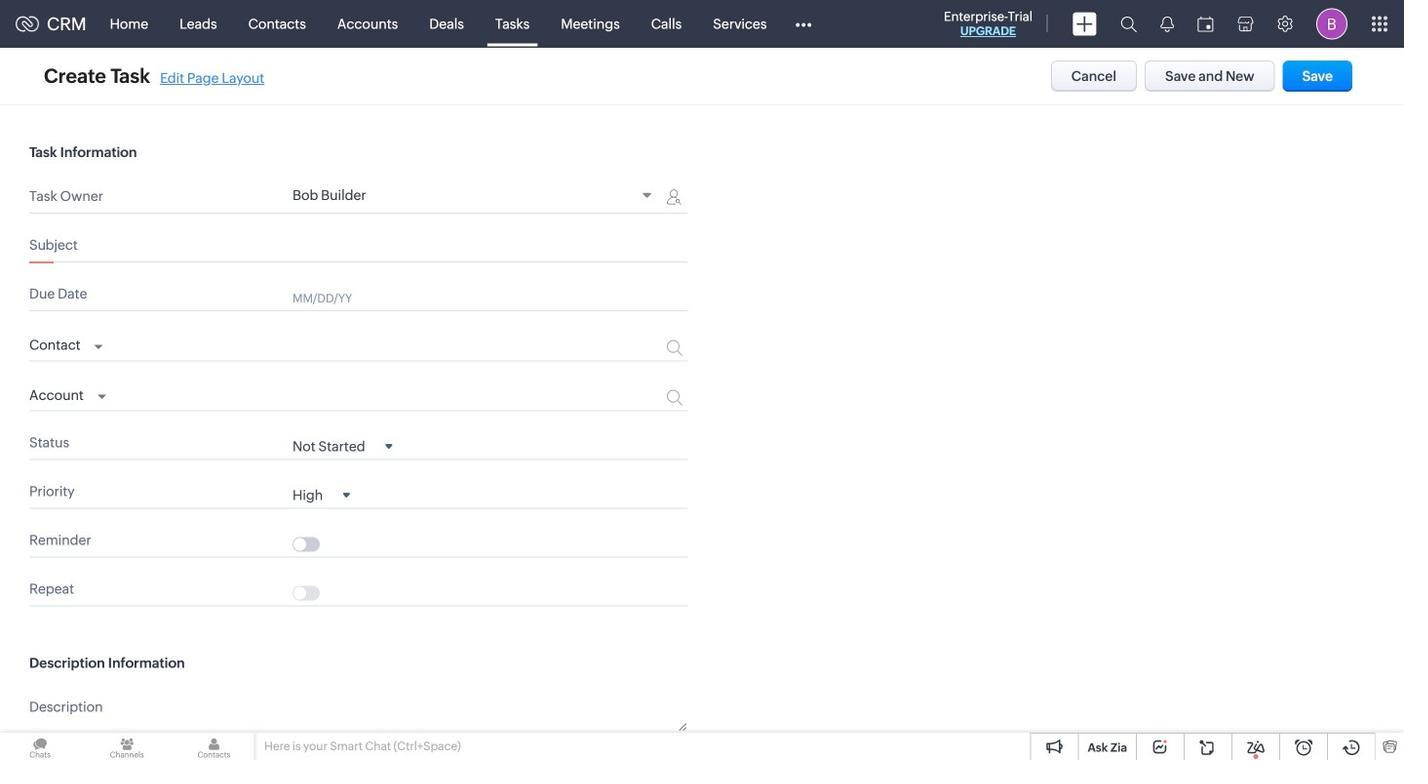 Task type: describe. For each thing, give the bounding box(es) containing it.
create menu image
[[1073, 12, 1098, 36]]

Other Modules field
[[783, 8, 825, 40]]

calendar image
[[1198, 16, 1215, 32]]

mm/dd/yy text field
[[293, 290, 629, 305]]



Task type: vqa. For each thing, say whether or not it's contained in the screenshot.
"capla-paprocki@noemail.com" link
no



Task type: locate. For each thing, give the bounding box(es) containing it.
profile image
[[1317, 8, 1348, 40]]

create menu element
[[1062, 0, 1109, 47]]

None text field
[[293, 695, 688, 731]]

channels image
[[87, 733, 167, 760]]

None field
[[293, 187, 659, 206], [29, 332, 103, 355], [29, 382, 106, 406], [293, 437, 393, 454], [293, 486, 350, 503], [293, 187, 659, 206], [29, 332, 103, 355], [29, 382, 106, 406], [293, 437, 393, 454], [293, 486, 350, 503]]

chats image
[[0, 733, 80, 760]]

contacts image
[[174, 733, 254, 760]]

profile element
[[1305, 0, 1360, 47]]

search image
[[1121, 16, 1138, 32]]

search element
[[1109, 0, 1149, 48]]

signals image
[[1161, 16, 1175, 32]]

signals element
[[1149, 0, 1186, 48]]

None button
[[1052, 60, 1138, 92], [1145, 60, 1276, 92], [1284, 60, 1353, 92], [1052, 60, 1138, 92], [1145, 60, 1276, 92], [1284, 60, 1353, 92]]

logo image
[[16, 16, 39, 32]]



